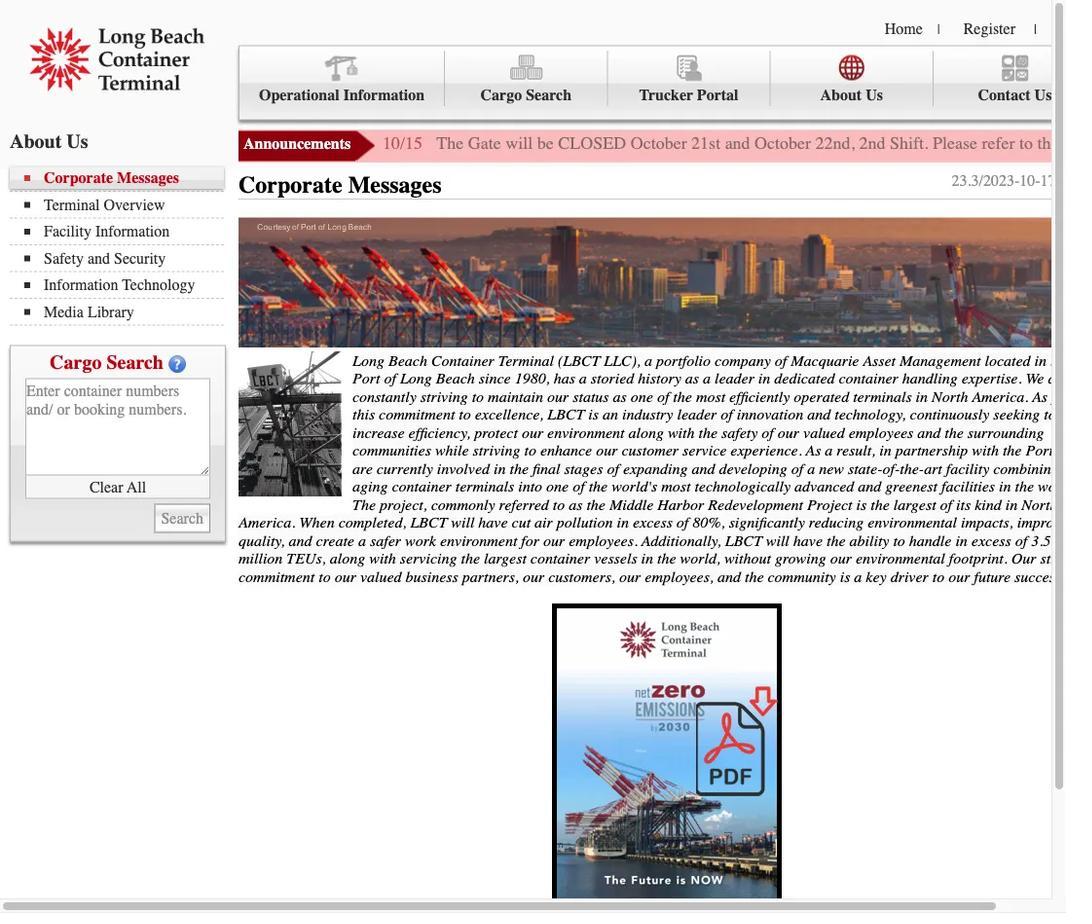 Task type: vqa. For each thing, say whether or not it's contained in the screenshot.
0
yes



Task type: locate. For each thing, give the bounding box(es) containing it.
0 horizontal spatial facility information link
[[24, 222, 224, 241]]

cargo search up facility information
[[481, 86, 572, 104]]

0 vertical spatial terminal
[[286, 129, 346, 147]]

facility information link for "safety and security" link for terminal overview link for corporate messages link
[[24, 222, 224, 241]]

clear all button
[[25, 476, 210, 499]]

and inside "corporate messages terminal overview facility information safety and security information technology media library"
[[88, 249, 110, 267]]

safety and security link for terminal overview link related to corporate message link
[[594, 115, 753, 160]]

media
[[957, 129, 999, 147], [44, 303, 84, 321]]

safety and security link for terminal overview link for corporate messages link
[[24, 249, 224, 267]]

2 horizontal spatial a
[[703, 370, 711, 388]]

of right port
[[384, 370, 396, 388]]

2 | from the left
[[1034, 21, 1037, 37]]

about inside menu bar
[[820, 86, 862, 104]]

corporate message link
[[112, 115, 271, 160]]

search up the enter container numbers and/ or booking numbers. text box
[[107, 351, 164, 373]]

2 horizontal spatial us
[[1035, 86, 1052, 104]]

clear
[[89, 478, 123, 496]]

0 horizontal spatial information technology link
[[24, 276, 224, 294]]

1 horizontal spatial and
[[654, 129, 679, 147]]

clear all
[[89, 478, 146, 496]]

0 horizontal spatial us
[[67, 130, 88, 152]]

messages
[[117, 169, 179, 187], [348, 172, 442, 199]]

2 horizontal spatial corporate
[[239, 172, 342, 199]]

2 horizontal spatial terminal
[[498, 352, 554, 370]]

10-
[[1020, 172, 1040, 190]]

menu item containing about us
[[55, 51, 1066, 160]]

messages inside "corporate messages terminal overview facility information safety and security information technology media library"
[[117, 169, 179, 187]]

cargo
[[481, 86, 522, 104], [50, 351, 102, 373]]

0 horizontal spatial overview
[[104, 196, 165, 214]]

and
[[654, 129, 679, 147], [88, 249, 110, 267]]

0 horizontal spatial beach
[[388, 352, 427, 370]]

us right 'contact'
[[1035, 86, 1052, 104]]

terminal overview link down operational information
[[271, 115, 429, 160]]

1 vertical spatial safety
[[44, 249, 84, 267]]

as left one
[[613, 388, 627, 406]]

0 horizontal spatial library
[[88, 303, 134, 321]]

1 horizontal spatial about us
[[820, 86, 883, 104]]

corporate inside "corporate messages terminal overview facility information safety and security information technology media library"
[[44, 169, 113, 187]]

cargo search
[[481, 86, 572, 104], [50, 351, 164, 373]]

0 horizontal spatial search
[[107, 351, 164, 373]]

security down corporate messages link
[[114, 249, 166, 267]]

0 horizontal spatial media library link
[[24, 303, 224, 321]]

llc),
[[604, 352, 641, 370]]

1 vertical spatial overview
[[104, 196, 165, 214]]

1 horizontal spatial overview
[[350, 129, 414, 147]]

10/15
[[383, 133, 423, 153]]

menu bar
[[55, 45, 1066, 160], [10, 167, 234, 326]]

leader
[[715, 370, 754, 388]]

1 horizontal spatial search
[[526, 86, 572, 104]]

0 horizontal spatial safety
[[44, 249, 84, 267]]

None submit
[[154, 504, 210, 533]]

1 horizontal spatial cargo
[[481, 86, 522, 104]]

1 horizontal spatial security
[[683, 129, 738, 147]]

safety
[[608, 129, 650, 147], [44, 249, 84, 267]]

security
[[683, 129, 738, 147], [114, 249, 166, 267]]

trucker portal
[[639, 86, 739, 104]]

1 vertical spatial cargo
[[50, 351, 102, 373]]

2 vertical spatial terminal
[[498, 352, 554, 370]]

0 horizontal spatial security
[[114, 249, 166, 267]]

container
[[431, 352, 494, 370]]

port
[[352, 370, 380, 388]]

safety and security link down trucker
[[594, 115, 753, 160]]

1 horizontal spatial technology
[[852, 129, 928, 147]]

terminal overview link down corporate messages link
[[24, 196, 224, 214]]

library
[[1003, 129, 1056, 147], [88, 303, 134, 321]]

1 horizontal spatial safety and security link
[[594, 115, 753, 160]]

1 horizontal spatial media library link
[[942, 115, 1066, 160]]

overview inside terminal overview link
[[350, 129, 414, 147]]

of right company
[[775, 352, 787, 370]]

cargo up facility information
[[481, 86, 522, 104]]

technology inside "corporate messages terminal overview facility information safety and security information technology media library"
[[122, 276, 195, 294]]

as
[[1032, 388, 1048, 406]]

facility right 10/15
[[444, 129, 494, 147]]

(lbct
[[558, 352, 600, 370]]

search
[[526, 86, 572, 104], [107, 351, 164, 373]]

since
[[479, 370, 511, 388]]

1 vertical spatial security
[[114, 249, 166, 267]]

0 vertical spatial the
[[1051, 352, 1066, 370]]

about us
[[820, 86, 883, 104], [10, 130, 88, 152]]

the left most
[[673, 388, 692, 406]]

1980,
[[515, 370, 550, 388]]

safety inside "corporate messages terminal overview facility information safety and security information technology media library"
[[44, 249, 84, 267]]

message
[[200, 129, 256, 147]]

0 horizontal spatial terminal
[[44, 196, 100, 214]]

0 horizontal spatial as
[[613, 388, 627, 406]]

1 horizontal spatial |
[[1034, 21, 1037, 37]]

1 horizontal spatial information technology link
[[753, 115, 942, 160]]

information technology link
[[753, 115, 942, 160], [24, 276, 224, 294]]

terminal overview link
[[271, 115, 429, 160], [24, 196, 224, 214]]

and down corporate messages link
[[88, 249, 110, 267]]

1 horizontal spatial messages
[[348, 172, 442, 199]]

media library
[[957, 129, 1056, 147]]

search inside the 'cargo search' link
[[526, 86, 572, 104]]

1 | from the left
[[938, 21, 940, 37]]

terminal down corporate messages link
[[44, 196, 100, 214]]

register link
[[964, 19, 1016, 37]]

expertise.
[[962, 370, 1022, 388]]

us for contact us link
[[1035, 86, 1052, 104]]

0 horizontal spatial and
[[88, 249, 110, 267]]

beach left since
[[436, 370, 475, 388]]

0 vertical spatial cargo
[[481, 86, 522, 104]]

facility
[[444, 129, 494, 147], [44, 222, 91, 241]]

0 vertical spatial about
[[820, 86, 862, 104]]

1 vertical spatial terminal
[[44, 196, 100, 214]]

striving
[[420, 388, 468, 406]]

in right leader
[[758, 370, 770, 388]]

1 vertical spatial menu bar
[[10, 167, 234, 326]]

our
[[547, 388, 569, 406]]

about us up corporate messages link
[[10, 130, 88, 152]]

has
[[554, 370, 575, 388]]

security down portal
[[683, 129, 738, 147]]

in
[[1035, 352, 1047, 370], [758, 370, 770, 388], [916, 388, 928, 406]]

information
[[343, 86, 425, 104], [498, 129, 579, 147], [767, 129, 849, 147], [95, 222, 170, 241], [44, 276, 118, 294]]

1 horizontal spatial facility
[[444, 129, 494, 147]]

home link
[[885, 19, 923, 37]]

of
[[775, 352, 787, 370], [384, 370, 396, 388], [657, 388, 669, 406]]

1 vertical spatial safety and security link
[[24, 249, 224, 267]]

operational
[[259, 86, 339, 104]]

0 horizontal spatial the
[[673, 388, 692, 406]]

about us up information technology
[[820, 86, 883, 104]]

2 horizontal spatial of
[[775, 352, 787, 370]]

corporate for corporate messages terminal overview facility information safety and security information technology media library
[[44, 169, 113, 187]]

long right port
[[400, 370, 432, 388]]

facility information link down the 'cargo search' link
[[429, 115, 594, 160]]

1 vertical spatial cargo search
[[50, 351, 164, 373]]

0 horizontal spatial cargo
[[50, 351, 102, 373]]

cargo search up the enter container numbers and/ or booking numbers. text box
[[50, 351, 164, 373]]

facility down corporate messages link
[[44, 222, 91, 241]]

0 horizontal spatial about us
[[10, 130, 88, 152]]

asset
[[863, 352, 896, 370]]

0 vertical spatial terminal overview link
[[271, 115, 429, 160]]

a left leader
[[703, 370, 711, 388]]

1 vertical spatial and
[[88, 249, 110, 267]]

terminals
[[853, 388, 912, 406]]

0 horizontal spatial safety and security link
[[24, 249, 224, 267]]

0 vertical spatial facility information link
[[429, 115, 594, 160]]

1 vertical spatial search
[[107, 351, 164, 373]]

menu item
[[55, 51, 1066, 160]]

1 vertical spatial media library link
[[24, 303, 224, 321]]

0 vertical spatial search
[[526, 86, 572, 104]]

terminal
[[286, 129, 346, 147], [44, 196, 100, 214], [498, 352, 554, 370]]

0 vertical spatial information technology link
[[753, 115, 942, 160]]

long beach container terminal (lbct llc), a portfolio company of macquarie asset management located in the port of long beach since 1980, has a storied history as a leader in dedicated container handling expertise. we are constantly striving to maintain our status as one of the most efficiently operated terminals in north america. as 
[[239, 352, 1066, 586]]

us
[[866, 86, 883, 104], [1035, 86, 1052, 104], [67, 130, 88, 152]]

0 horizontal spatial about
[[10, 130, 62, 152]]

efficiently
[[729, 388, 790, 406]]

overview
[[350, 129, 414, 147], [104, 196, 165, 214]]

0 horizontal spatial |
[[938, 21, 940, 37]]

long
[[352, 352, 385, 370], [400, 370, 432, 388]]

1 vertical spatial facility
[[44, 222, 91, 241]]

corporate messages terminal overview facility information safety and security information technology media library
[[44, 169, 195, 321]]

1 horizontal spatial the
[[1051, 352, 1066, 370]]

1 horizontal spatial long
[[400, 370, 432, 388]]

terminal overview link for corporate message link
[[271, 115, 429, 160]]

overview inside "corporate messages terminal overview facility information safety and security information technology media library"
[[104, 196, 165, 214]]

search up facility information
[[526, 86, 572, 104]]

as
[[685, 370, 699, 388], [613, 388, 627, 406]]

corporate
[[127, 129, 196, 147], [44, 169, 113, 187], [239, 172, 342, 199]]

| right register on the top right of the page
[[1034, 21, 1037, 37]]

overview down operational information
[[350, 129, 414, 147]]

messages down 10/15
[[348, 172, 442, 199]]

as right history
[[685, 370, 699, 388]]

1 vertical spatial library
[[88, 303, 134, 321]]

in left north
[[916, 388, 928, 406]]

0 horizontal spatial of
[[384, 370, 396, 388]]

0 horizontal spatial facility
[[44, 222, 91, 241]]

cargo inside menu bar
[[481, 86, 522, 104]]

0 horizontal spatial corporate
[[44, 169, 113, 187]]

0 vertical spatial safety
[[608, 129, 650, 147]]

corporate for corporate messages
[[239, 172, 342, 199]]

in left are at the top right of the page
[[1035, 352, 1047, 370]]

1 vertical spatial about us
[[10, 130, 88, 152]]

1 horizontal spatial in
[[916, 388, 928, 406]]

a right llc),
[[645, 352, 652, 370]]

a right has
[[579, 370, 587, 388]]

0 horizontal spatial in
[[758, 370, 770, 388]]

1 horizontal spatial us
[[866, 86, 883, 104]]

0 horizontal spatial technology
[[122, 276, 195, 294]]

| right home link
[[938, 21, 940, 37]]

0 vertical spatial overview
[[350, 129, 414, 147]]

long up constantly at the top left of page
[[352, 352, 385, 370]]

of right one
[[657, 388, 669, 406]]

0 vertical spatial safety and security link
[[594, 115, 753, 160]]

0 horizontal spatial cargo search
[[50, 351, 164, 373]]

0 horizontal spatial media
[[44, 303, 84, 321]]

and down trucker
[[654, 129, 679, 147]]

about up corporate messages link
[[10, 130, 62, 152]]

about
[[820, 86, 862, 104], [10, 130, 62, 152]]

media library link
[[942, 115, 1066, 160], [24, 303, 224, 321]]

0
[[1060, 172, 1066, 190]]

the
[[1051, 352, 1066, 370], [673, 388, 692, 406]]

us up corporate messages link
[[67, 130, 88, 152]]

1 vertical spatial facility information link
[[24, 222, 224, 241]]

facility information link down corporate messages link
[[24, 222, 224, 241]]

1 horizontal spatial about
[[820, 86, 862, 104]]

are
[[1048, 370, 1066, 388]]

messages down corporate message
[[117, 169, 179, 187]]

0 horizontal spatial terminal overview link
[[24, 196, 224, 214]]

0 vertical spatial and
[[654, 129, 679, 147]]

terminal up maintain
[[498, 352, 554, 370]]

safety and security link down corporate messages link
[[24, 249, 224, 267]]

menu bar containing operational information
[[55, 45, 1066, 160]]

overview down corporate messages link
[[104, 196, 165, 214]]

1 horizontal spatial safety
[[608, 129, 650, 147]]

located
[[985, 352, 1031, 370]]

facility information
[[444, 129, 579, 147]]

about up information technology
[[820, 86, 862, 104]]

information inside operational information link
[[343, 86, 425, 104]]

1 vertical spatial information technology link
[[24, 276, 224, 294]]

0 vertical spatial cargo search
[[481, 86, 572, 104]]

beach up constantly at the top left of page
[[388, 352, 427, 370]]

the right we at the right
[[1051, 352, 1066, 370]]

terminal down operational on the top of page
[[286, 129, 346, 147]]

information technology
[[767, 129, 928, 147]]

all
[[127, 478, 146, 496]]

facility information link
[[429, 115, 594, 160], [24, 222, 224, 241]]

1 horizontal spatial library
[[1003, 129, 1056, 147]]

safety and security link
[[594, 115, 753, 160], [24, 249, 224, 267]]

us up information technology
[[866, 86, 883, 104]]

0 vertical spatial technology
[[852, 129, 928, 147]]

cargo up the enter container numbers and/ or booking numbers. text box
[[50, 351, 102, 373]]

technology
[[852, 129, 928, 147], [122, 276, 195, 294]]

|
[[938, 21, 940, 37], [1034, 21, 1037, 37]]

0 horizontal spatial messages
[[117, 169, 179, 187]]

1 horizontal spatial corporate
[[127, 129, 196, 147]]

a
[[645, 352, 652, 370], [579, 370, 587, 388], [703, 370, 711, 388]]

operational information
[[259, 86, 425, 104]]



Task type: describe. For each thing, give the bounding box(es) containing it.
announcements
[[243, 135, 351, 153]]

safety and security
[[608, 129, 738, 147]]

management
[[900, 352, 981, 370]]

facility inside "corporate messages terminal overview facility information safety and security information technology media library"
[[44, 222, 91, 241]]

terminal inside "corporate messages terminal overview facility information safety and security information technology media library"
[[44, 196, 100, 214]]

1 vertical spatial the
[[673, 388, 692, 406]]

17
[[1040, 172, 1056, 190]]

terminal overview link for corporate messages link
[[24, 196, 224, 214]]

portfolio
[[656, 352, 711, 370]]

us for about us link
[[866, 86, 883, 104]]

corporate message
[[127, 129, 256, 147]]

maintain
[[488, 388, 543, 406]]

cargo search link
[[445, 51, 608, 106]]

america.
[[972, 388, 1029, 406]]

contact us link
[[934, 51, 1066, 106]]

security inside "corporate messages terminal overview facility information safety and security information technology media library"
[[114, 249, 166, 267]]

information technology link for "safety and security" link for terminal overview link for corporate messages link
[[24, 276, 224, 294]]

most
[[696, 388, 726, 406]]

trucker portal link
[[608, 51, 771, 106]]

0 vertical spatial security
[[683, 129, 738, 147]]

operated
[[794, 388, 849, 406]]

1 horizontal spatial as
[[685, 370, 699, 388]]

terminal inside the long beach container terminal (lbct llc), a portfolio company of macquarie asset management located in the port of long beach since 1980, has a storied history as a leader in dedicated container handling expertise. we are constantly striving to maintain our status as one of the most efficiently operated terminals in north america. as
[[498, 352, 554, 370]]

messages for corporate messages terminal overview facility information safety and security information technology media library
[[117, 169, 179, 187]]

company
[[715, 352, 771, 370]]

facility information link for terminal overview link related to corporate message link's "safety and security" link
[[429, 115, 594, 160]]

0 horizontal spatial long
[[352, 352, 385, 370]]

north
[[932, 388, 968, 406]]

23.3/2023-
[[952, 172, 1020, 190]]

corporate messages
[[239, 172, 442, 199]]

0 vertical spatial library
[[1003, 129, 1056, 147]]

terminal overview
[[286, 129, 414, 147]]

1 vertical spatial about
[[10, 130, 62, 152]]

trucker
[[639, 86, 693, 104]]

1 horizontal spatial of
[[657, 388, 669, 406]]

dedicated
[[774, 370, 835, 388]]

portal
[[697, 86, 739, 104]]

handling
[[902, 370, 958, 388]]

macquarie
[[791, 352, 859, 370]]

information technology link for terminal overview link related to corporate message link's "safety and security" link
[[753, 115, 942, 160]]

1 horizontal spatial cargo search
[[481, 86, 572, 104]]

storied
[[591, 370, 634, 388]]

corporate messages link
[[24, 169, 224, 187]]

about us link
[[771, 51, 934, 106]]

0 horizontal spatial a
[[579, 370, 587, 388]]

messages for corporate messages
[[348, 172, 442, 199]]

media library link for information technology link for terminal overview link related to corporate message link's "safety and security" link
[[942, 115, 1066, 160]]

library inside "corporate messages terminal overview facility information safety and security information technology media library"
[[88, 303, 134, 321]]

contact us
[[978, 86, 1052, 104]]

1 horizontal spatial media
[[957, 129, 999, 147]]

1 horizontal spatial beach
[[436, 370, 475, 388]]

history
[[638, 370, 681, 388]]

status
[[573, 388, 609, 406]]

23.3/2023-10-17 0
[[952, 172, 1066, 190]]

constantly
[[352, 388, 417, 406]]

contact
[[978, 86, 1031, 104]]

0 vertical spatial facility
[[444, 129, 494, 147]]

we
[[1026, 370, 1044, 388]]

0 vertical spatial about us
[[820, 86, 883, 104]]

one
[[631, 388, 653, 406]]

media library link for information technology link corresponding to "safety and security" link for terminal overview link for corporate messages link
[[24, 303, 224, 321]]

media inside "corporate messages terminal overview facility information safety and security information technology media library"
[[44, 303, 84, 321]]

menu bar containing corporate messages
[[10, 167, 234, 326]]

Enter container numbers and/ or booking numbers.  text field
[[25, 378, 210, 476]]

home
[[885, 19, 923, 37]]

1 horizontal spatial a
[[645, 352, 652, 370]]

container
[[839, 370, 899, 388]]

2 horizontal spatial in
[[1035, 352, 1047, 370]]

register
[[964, 19, 1016, 37]]

operational information link
[[240, 51, 445, 106]]

corporate for corporate message
[[127, 129, 196, 147]]

1 horizontal spatial terminal
[[286, 129, 346, 147]]

to
[[472, 388, 484, 406]]



